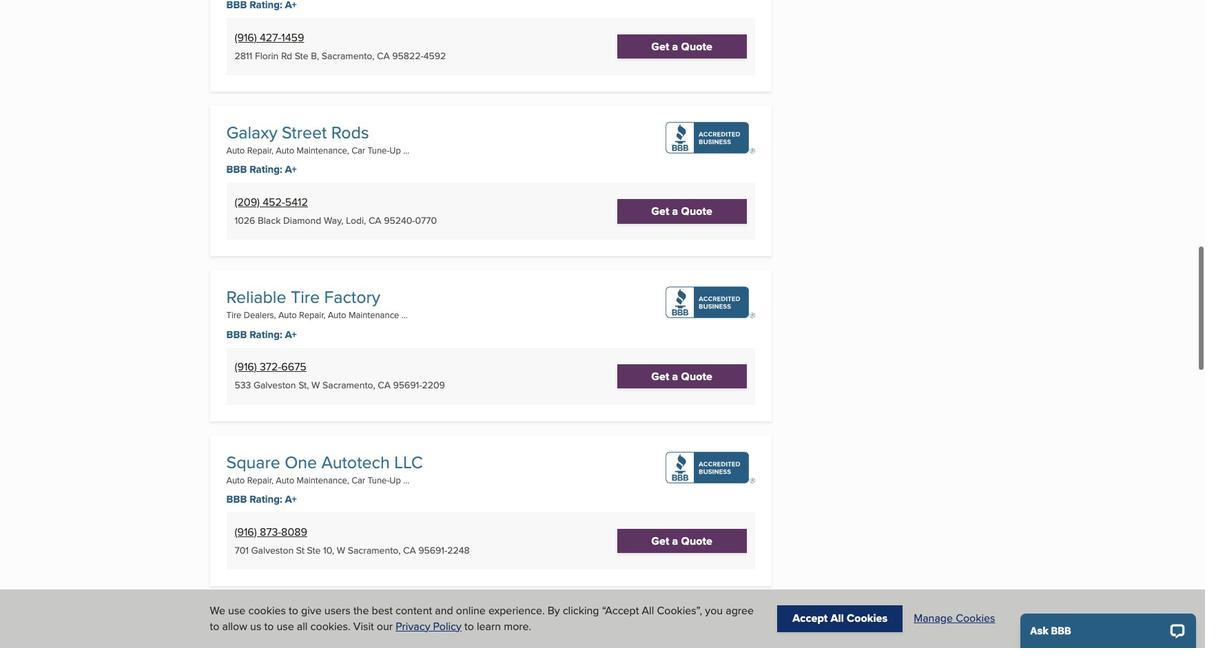 Task type: describe. For each thing, give the bounding box(es) containing it.
(916) 427-1459 2811 florin rd ste b , sacramento, ca 95822-4592
[[235, 30, 446, 63]]

(916) 372-6675 533 galveston st , w sacramento, ca 95691-2209
[[235, 359, 445, 392]]

1 get a quote link from the top
[[617, 35, 747, 59]]

brake masters of elk grove, inc. link
[[226, 614, 465, 639]]

auto up 452-
[[276, 144, 294, 157]]

701
[[235, 543, 249, 557]]

rd
[[281, 49, 292, 63]]

grove,
[[385, 614, 434, 639]]

accept all cookies
[[793, 611, 888, 627]]

maintenance, inside the square one autotech llc auto repair, auto maintenance, car tune-up ... bbb rating: a+
[[297, 474, 349, 486]]

manage cookies
[[914, 611, 995, 627]]

, inside (209) 452-5412 1026 black diamond way , lodi, ca 95240-0770
[[341, 214, 343, 227]]

6675
[[281, 359, 306, 375]]

galaxy
[[226, 120, 277, 145]]

square one autotech llc link
[[226, 450, 423, 474]]

w inside (916) 873-8089 701 galveston st ste 10 , w sacramento, ca 95691-2248
[[337, 543, 345, 557]]

1 a from the top
[[672, 39, 678, 55]]

florin
[[255, 49, 279, 63]]

to left allow
[[210, 618, 219, 634]]

cookies inside manage cookies button
[[956, 611, 995, 627]]

ca inside (916) 427-1459 2811 florin rd ste b , sacramento, ca 95822-4592
[[377, 49, 390, 63]]

repair, inside galaxy street rods auto repair, auto maintenance, car tune-up ... bbb rating: a+
[[247, 144, 273, 157]]

... inside reliable tire factory tire dealers, auto repair, auto maintenance ... bbb rating: a+
[[401, 309, 408, 321]]

sacramento, inside (916) 372-6675 533 galveston st , w sacramento, ca 95691-2209
[[322, 379, 375, 392]]

tune- inside the square one autotech llc auto repair, auto maintenance, car tune-up ... bbb rating: a+
[[368, 474, 389, 486]]

our
[[377, 618, 393, 634]]

galaxy street rods link
[[226, 120, 369, 145]]

up inside the square one autotech llc auto repair, auto maintenance, car tune-up ... bbb rating: a+
[[389, 474, 401, 486]]

accredited business image for square one autotech llc
[[665, 452, 755, 483]]

rods
[[331, 120, 369, 145]]

maintenance, inside galaxy street rods auto repair, auto maintenance, car tune-up ... bbb rating: a+
[[297, 144, 349, 157]]

rating: inside galaxy street rods auto repair, auto maintenance, car tune-up ... bbb rating: a+
[[250, 162, 282, 177]]

to right us
[[264, 618, 274, 634]]

ste for 1459
[[295, 49, 308, 63]]

... inside galaxy street rods auto repair, auto maintenance, car tune-up ... bbb rating: a+
[[403, 144, 409, 157]]

1 get a quote from the top
[[651, 39, 712, 55]]

a for square one autotech llc
[[672, 533, 678, 549]]

auto left maintenance
[[328, 309, 346, 321]]

accredited business image for reliable tire factory
[[665, 287, 755, 319]]

auto up 8089 on the bottom of the page
[[276, 474, 294, 486]]

content
[[396, 603, 432, 619]]

(916) 873-8089 link
[[235, 524, 307, 540]]

get a quote link for square one autotech llc
[[617, 529, 747, 553]]

brake masters of elk grove, inc.
[[226, 614, 465, 639]]

a+ inside galaxy street rods auto repair, auto maintenance, car tune-up ... bbb rating: a+
[[285, 162, 297, 177]]

repair, inside the square one autotech llc auto repair, auto maintenance, car tune-up ... bbb rating: a+
[[247, 474, 273, 486]]

factory
[[324, 285, 380, 310]]

(916) 873-8089 701 galveston st ste 10 , w sacramento, ca 95691-2248
[[235, 524, 470, 557]]

get for galaxy street rods
[[651, 204, 669, 219]]

street
[[282, 120, 327, 145]]

we
[[210, 603, 225, 619]]

best
[[372, 603, 393, 619]]

the
[[353, 603, 369, 619]]

clicking
[[563, 603, 599, 619]]

all inside button
[[831, 611, 844, 627]]

car inside galaxy street rods auto repair, auto maintenance, car tune-up ... bbb rating: a+
[[352, 144, 365, 157]]

"accept
[[602, 603, 639, 619]]

get a quote link for reliable tire factory
[[617, 364, 747, 388]]

, inside (916) 372-6675 533 galveston st , w sacramento, ca 95691-2209
[[307, 379, 309, 392]]

online
[[456, 603, 486, 619]]

2209
[[422, 379, 445, 392]]

w inside (916) 372-6675 533 galveston st , w sacramento, ca 95691-2209
[[311, 379, 320, 392]]

lodi,
[[346, 214, 366, 227]]

ca inside (916) 372-6675 533 galveston st , w sacramento, ca 95691-2209
[[378, 379, 391, 392]]

by
[[548, 603, 560, 619]]

square one autotech llc auto repair, auto maintenance, car tune-up ... bbb rating: a+
[[226, 450, 423, 507]]

autotech
[[321, 450, 390, 474]]

and
[[435, 603, 453, 619]]

cookies",
[[657, 603, 702, 619]]

manage
[[914, 611, 953, 627]]

privacy policy link
[[396, 618, 462, 634]]

rating: inside the square one autotech llc auto repair, auto maintenance, car tune-up ... bbb rating: a+
[[250, 492, 282, 507]]

, inside (916) 427-1459 2811 florin rd ste b , sacramento, ca 95822-4592
[[317, 49, 319, 63]]

to left learn
[[464, 618, 474, 634]]

diamond
[[283, 214, 321, 227]]

10
[[323, 543, 332, 557]]

learn
[[477, 618, 501, 634]]

accredited business image for galaxy street rods
[[665, 122, 755, 154]]

bbb inside the square one autotech llc auto repair, auto maintenance, car tune-up ... bbb rating: a+
[[226, 492, 247, 507]]

sacramento, inside (916) 427-1459 2811 florin rd ste b , sacramento, ca 95822-4592
[[322, 49, 374, 63]]

manage cookies button
[[914, 611, 995, 627]]

galaxy street rods auto repair, auto maintenance, car tune-up ... bbb rating: a+
[[226, 120, 409, 177]]

get a quote link for galaxy street rods
[[617, 199, 747, 224]]

4592
[[423, 49, 446, 63]]

experience.
[[488, 603, 545, 619]]

we use cookies to give users the best content and online experience. by clicking "accept all cookies", you agree to allow us to use all cookies. visit our
[[210, 603, 754, 634]]

452-
[[263, 194, 285, 210]]

you
[[705, 603, 723, 619]]

elk
[[358, 614, 380, 639]]

privacy policy to learn more.
[[396, 618, 531, 634]]

0770
[[415, 214, 437, 227]]

one
[[285, 450, 317, 474]]

allow
[[222, 618, 247, 634]]

auto right dealers,
[[278, 309, 297, 321]]



Task type: locate. For each thing, give the bounding box(es) containing it.
get a quote for square one autotech llc
[[651, 533, 712, 549]]

use right we
[[228, 603, 246, 619]]

bbb inside reliable tire factory tire dealers, auto repair, auto maintenance ... bbb rating: a+
[[226, 327, 247, 342]]

0 vertical spatial sacramento,
[[322, 49, 374, 63]]

ca
[[377, 49, 390, 63], [369, 214, 381, 227], [378, 379, 391, 392], [403, 543, 416, 557]]

sacramento, inside (916) 873-8089 701 galveston st ste 10 , w sacramento, ca 95691-2248
[[348, 543, 401, 557]]

rating: up 873-
[[250, 492, 282, 507]]

bbb down square
[[226, 492, 247, 507]]

a+ up 6675 in the left bottom of the page
[[285, 327, 297, 342]]

repair, inside reliable tire factory tire dealers, auto repair, auto maintenance ... bbb rating: a+
[[299, 309, 325, 321]]

2 maintenance, from the top
[[297, 474, 349, 486]]

1 maintenance, from the top
[[297, 144, 349, 157]]

1 tune- from the top
[[368, 144, 389, 157]]

us
[[250, 618, 261, 634]]

(209)
[[235, 194, 260, 210]]

2 vertical spatial repair,
[[247, 474, 273, 486]]

1 up from the top
[[389, 144, 401, 157]]

2248
[[447, 543, 470, 557]]

3 a+ from the top
[[285, 492, 297, 507]]

0 vertical spatial ste
[[295, 49, 308, 63]]

cookies right manage
[[956, 611, 995, 627]]

3 quote from the top
[[681, 368, 712, 384]]

black
[[258, 214, 281, 227]]

0 vertical spatial w
[[311, 379, 320, 392]]

1 vertical spatial st
[[296, 543, 304, 557]]

, right "533"
[[307, 379, 309, 392]]

cookies.
[[310, 618, 351, 634]]

privacy
[[396, 618, 430, 634]]

4 quote from the top
[[681, 533, 712, 549]]

1 vertical spatial (916)
[[235, 359, 257, 375]]

cookies
[[847, 611, 888, 627], [956, 611, 995, 627]]

ca left 2248
[[403, 543, 416, 557]]

8089
[[281, 524, 307, 540]]

0 vertical spatial galveston
[[254, 379, 296, 392]]

0 vertical spatial st
[[298, 379, 307, 392]]

1 vertical spatial tune-
[[368, 474, 389, 486]]

0 vertical spatial rating:
[[250, 162, 282, 177]]

3 a from the top
[[672, 368, 678, 384]]

0 vertical spatial 95691-
[[393, 379, 422, 392]]

1 horizontal spatial cookies
[[956, 611, 995, 627]]

95691- inside (916) 372-6675 533 galveston st , w sacramento, ca 95691-2209
[[393, 379, 422, 392]]

get a quote for reliable tire factory
[[651, 368, 712, 384]]

1 vertical spatial ...
[[401, 309, 408, 321]]

get a quote for galaxy street rods
[[651, 204, 712, 219]]

tune- inside galaxy street rods auto repair, auto maintenance, car tune-up ... bbb rating: a+
[[368, 144, 389, 157]]

0 horizontal spatial all
[[642, 603, 654, 619]]

w
[[311, 379, 320, 392], [337, 543, 345, 557]]

2 tune- from the top
[[368, 474, 389, 486]]

(209) 452-5412 link
[[235, 194, 308, 210]]

car
[[352, 144, 365, 157], [352, 474, 365, 486]]

repair,
[[247, 144, 273, 157], [299, 309, 325, 321], [247, 474, 273, 486]]

ca inside (916) 873-8089 701 galveston st ste 10 , w sacramento, ca 95691-2248
[[403, 543, 416, 557]]

repair, left street
[[247, 144, 273, 157]]

1 vertical spatial ste
[[307, 543, 321, 557]]

cookies inside accept all cookies button
[[847, 611, 888, 627]]

2 a+ from the top
[[285, 327, 297, 342]]

use left all
[[277, 618, 294, 634]]

0 vertical spatial tune-
[[368, 144, 389, 157]]

maintenance, up 8089 on the bottom of the page
[[297, 474, 349, 486]]

all right "accept
[[642, 603, 654, 619]]

1 vertical spatial a+
[[285, 327, 297, 342]]

1 (916) from the top
[[235, 30, 257, 45]]

cookies right accept
[[847, 611, 888, 627]]

2811
[[235, 49, 252, 63]]

ste inside (916) 427-1459 2811 florin rd ste b , sacramento, ca 95822-4592
[[295, 49, 308, 63]]

b
[[311, 49, 317, 63]]

maintenance
[[349, 309, 399, 321]]

0 vertical spatial car
[[352, 144, 365, 157]]

(916) for reliable
[[235, 359, 257, 375]]

a for galaxy street rods
[[672, 204, 678, 219]]

quote
[[681, 39, 712, 55], [681, 204, 712, 219], [681, 368, 712, 384], [681, 533, 712, 549]]

all
[[297, 618, 308, 634]]

2 (916) from the top
[[235, 359, 257, 375]]

tire left factory
[[291, 285, 320, 310]]

2 vertical spatial bbb
[[226, 492, 247, 507]]

3 bbb from the top
[[226, 492, 247, 507]]

2 up from the top
[[389, 474, 401, 486]]

st for one
[[296, 543, 304, 557]]

0 vertical spatial (916)
[[235, 30, 257, 45]]

users
[[324, 603, 351, 619]]

ca left 2209
[[378, 379, 391, 392]]

1 vertical spatial w
[[337, 543, 345, 557]]

1 horizontal spatial w
[[337, 543, 345, 557]]

up
[[389, 144, 401, 157], [389, 474, 401, 486]]

st inside (916) 873-8089 701 galveston st ste 10 , w sacramento, ca 95691-2248
[[296, 543, 304, 557]]

2 vertical spatial rating:
[[250, 492, 282, 507]]

2 quote from the top
[[681, 204, 712, 219]]

1 bbb from the top
[[226, 162, 247, 177]]

st
[[298, 379, 307, 392], [296, 543, 304, 557]]

(916) 372-6675 link
[[235, 359, 306, 375]]

1 cookies from the left
[[847, 611, 888, 627]]

1 vertical spatial rating:
[[250, 327, 282, 342]]

a+
[[285, 162, 297, 177], [285, 327, 297, 342], [285, 492, 297, 507]]

(916) inside (916) 372-6675 533 galveston st , w sacramento, ca 95691-2209
[[235, 359, 257, 375]]

st inside (916) 372-6675 533 galveston st , w sacramento, ca 95691-2209
[[298, 379, 307, 392]]

(916) up 701
[[235, 524, 257, 540]]

0 vertical spatial maintenance,
[[297, 144, 349, 157]]

3 rating: from the top
[[250, 492, 282, 507]]

accredited business image
[[665, 122, 755, 154], [665, 287, 755, 319], [665, 452, 755, 483]]

a+ inside the square one autotech llc auto repair, auto maintenance, car tune-up ... bbb rating: a+
[[285, 492, 297, 507]]

95691-
[[393, 379, 422, 392], [418, 543, 447, 557]]

(916) up "533"
[[235, 359, 257, 375]]

4 get a quote link from the top
[[617, 529, 747, 553]]

2 car from the top
[[352, 474, 365, 486]]

tire left dealers,
[[226, 309, 241, 321]]

2 accredited business image from the top
[[665, 287, 755, 319]]

ste left 10
[[307, 543, 321, 557]]

3 get from the top
[[651, 368, 669, 384]]

1 vertical spatial 95691-
[[418, 543, 447, 557]]

0 horizontal spatial tire
[[226, 309, 241, 321]]

...
[[403, 144, 409, 157], [401, 309, 408, 321], [403, 474, 409, 486]]

maintenance, up 5412
[[297, 144, 349, 157]]

2 vertical spatial (916)
[[235, 524, 257, 540]]

give
[[301, 603, 322, 619]]

rating: up (209) 452-5412 link
[[250, 162, 282, 177]]

galveston down (916) 372-6675 link
[[254, 379, 296, 392]]

1 vertical spatial sacramento,
[[322, 379, 375, 392]]

a+ inside reliable tire factory tire dealers, auto repair, auto maintenance ... bbb rating: a+
[[285, 327, 297, 342]]

of
[[338, 614, 353, 639]]

0 horizontal spatial use
[[228, 603, 246, 619]]

auto
[[226, 144, 245, 157], [276, 144, 294, 157], [278, 309, 297, 321], [328, 309, 346, 321], [226, 474, 245, 486], [276, 474, 294, 486]]

533
[[235, 379, 251, 392]]

car left llc
[[352, 474, 365, 486]]

a
[[672, 39, 678, 55], [672, 204, 678, 219], [672, 368, 678, 384], [672, 533, 678, 549]]

brake
[[226, 614, 270, 639]]

galveston down (916) 873-8089 "link"
[[251, 543, 294, 557]]

1026
[[235, 214, 255, 227]]

1 vertical spatial accredited business image
[[665, 287, 755, 319]]

1 accredited business image from the top
[[665, 122, 755, 154]]

0 vertical spatial repair,
[[247, 144, 273, 157]]

2 a from the top
[[672, 204, 678, 219]]

auto up (916) 873-8089 "link"
[[226, 474, 245, 486]]

visit
[[353, 618, 374, 634]]

1 car from the top
[[352, 144, 365, 157]]

(209) 452-5412 1026 black diamond way , lodi, ca 95240-0770
[[235, 194, 437, 227]]

accept all cookies button
[[777, 606, 903, 632]]

galveston for square
[[251, 543, 294, 557]]

(916) inside (916) 873-8089 701 galveston st ste 10 , w sacramento, ca 95691-2248
[[235, 524, 257, 540]]

(916) up 2811
[[235, 30, 257, 45]]

(916) 427-1459 link
[[235, 30, 304, 45]]

0 vertical spatial up
[[389, 144, 401, 157]]

auto up (209)
[[226, 144, 245, 157]]

2 get a quote link from the top
[[617, 199, 747, 224]]

masters
[[275, 614, 334, 639]]

1 horizontal spatial all
[[831, 611, 844, 627]]

427-
[[260, 30, 281, 45]]

llc
[[394, 450, 423, 474]]

, up the users
[[332, 543, 334, 557]]

1 vertical spatial galveston
[[251, 543, 294, 557]]

reliable
[[226, 285, 286, 310]]

galveston for reliable
[[254, 379, 296, 392]]

1459
[[281, 30, 304, 45]]

3 get a quote link from the top
[[617, 364, 747, 388]]

get for square one autotech llc
[[651, 533, 669, 549]]

ste left b
[[295, 49, 308, 63]]

car right street
[[352, 144, 365, 157]]

reliable tire factory link
[[226, 285, 380, 310]]

to
[[289, 603, 298, 619], [210, 618, 219, 634], [264, 618, 274, 634], [464, 618, 474, 634]]

repair, right dealers,
[[299, 309, 325, 321]]

ca left 95822-
[[377, 49, 390, 63]]

st down 8089 on the bottom of the page
[[296, 543, 304, 557]]

0 vertical spatial ...
[[403, 144, 409, 157]]

get a quote link
[[617, 35, 747, 59], [617, 199, 747, 224], [617, 364, 747, 388], [617, 529, 747, 553]]

1 vertical spatial repair,
[[299, 309, 325, 321]]

policy
[[433, 618, 462, 634]]

0 vertical spatial accredited business image
[[665, 122, 755, 154]]

1 horizontal spatial use
[[277, 618, 294, 634]]

2 cookies from the left
[[956, 611, 995, 627]]

rating: inside reliable tire factory tire dealers, auto repair, auto maintenance ... bbb rating: a+
[[250, 327, 282, 342]]

, right rd
[[317, 49, 319, 63]]

3 (916) from the top
[[235, 524, 257, 540]]

1 horizontal spatial tire
[[291, 285, 320, 310]]

1 vertical spatial bbb
[[226, 327, 247, 342]]

bbb down dealers,
[[226, 327, 247, 342]]

1 rating: from the top
[[250, 162, 282, 177]]

way
[[324, 214, 341, 227]]

agree
[[726, 603, 754, 619]]

1 get from the top
[[651, 39, 669, 55]]

a+ up 5412
[[285, 162, 297, 177]]

ca right lodi,
[[369, 214, 381, 227]]

repair, left the one
[[247, 474, 273, 486]]

st down 6675 in the left bottom of the page
[[298, 379, 307, 392]]

quote for square one autotech llc
[[681, 533, 712, 549]]

3 get a quote from the top
[[651, 368, 712, 384]]

... right rods
[[403, 144, 409, 157]]

873-
[[260, 524, 281, 540]]

get
[[651, 39, 669, 55], [651, 204, 669, 219], [651, 368, 669, 384], [651, 533, 669, 549]]

get for reliable tire factory
[[651, 368, 669, 384]]

bbb up (209)
[[226, 162, 247, 177]]

rating:
[[250, 162, 282, 177], [250, 327, 282, 342], [250, 492, 282, 507]]

0 horizontal spatial w
[[311, 379, 320, 392]]

2 vertical spatial sacramento,
[[348, 543, 401, 557]]

0 vertical spatial a+
[[285, 162, 297, 177]]

95822-
[[392, 49, 424, 63]]

dealers,
[[244, 309, 276, 321]]

372-
[[260, 359, 281, 375]]

, left lodi,
[[341, 214, 343, 227]]

get a quote
[[651, 39, 712, 55], [651, 204, 712, 219], [651, 368, 712, 384], [651, 533, 712, 549]]

more.
[[504, 618, 531, 634]]

all right accept
[[831, 611, 844, 627]]

quote for galaxy street rods
[[681, 204, 712, 219]]

, inside (916) 873-8089 701 galveston st ste 10 , w sacramento, ca 95691-2248
[[332, 543, 334, 557]]

a for reliable tire factory
[[672, 368, 678, 384]]

galveston inside (916) 873-8089 701 galveston st ste 10 , w sacramento, ca 95691-2248
[[251, 543, 294, 557]]

1 a+ from the top
[[285, 162, 297, 177]]

2 get from the top
[[651, 204, 669, 219]]

4 get from the top
[[651, 533, 669, 549]]

3 accredited business image from the top
[[665, 452, 755, 483]]

a+ up 8089 on the bottom of the page
[[285, 492, 297, 507]]

95691- inside (916) 873-8089 701 galveston st ste 10 , w sacramento, ca 95691-2248
[[418, 543, 447, 557]]

accept
[[793, 611, 828, 627]]

(916) inside (916) 427-1459 2811 florin rd ste b , sacramento, ca 95822-4592
[[235, 30, 257, 45]]

rating: down dealers,
[[250, 327, 282, 342]]

4 get a quote from the top
[[651, 533, 712, 549]]

... right autotech
[[403, 474, 409, 486]]

5412
[[285, 194, 308, 210]]

ca inside (209) 452-5412 1026 black diamond way , lodi, ca 95240-0770
[[369, 214, 381, 227]]

cookies
[[248, 603, 286, 619]]

1 vertical spatial up
[[389, 474, 401, 486]]

car inside the square one autotech llc auto repair, auto maintenance, car tune-up ... bbb rating: a+
[[352, 474, 365, 486]]

2 rating: from the top
[[250, 327, 282, 342]]

maintenance,
[[297, 144, 349, 157], [297, 474, 349, 486]]

2 vertical spatial ...
[[403, 474, 409, 486]]

,
[[317, 49, 319, 63], [341, 214, 343, 227], [307, 379, 309, 392], [332, 543, 334, 557]]

2 bbb from the top
[[226, 327, 247, 342]]

2 get a quote from the top
[[651, 204, 712, 219]]

... inside the square one autotech llc auto repair, auto maintenance, car tune-up ... bbb rating: a+
[[403, 474, 409, 486]]

square
[[226, 450, 280, 474]]

2 vertical spatial accredited business image
[[665, 452, 755, 483]]

0 vertical spatial bbb
[[226, 162, 247, 177]]

1 vertical spatial maintenance,
[[297, 474, 349, 486]]

all inside we use cookies to give users the best content and online experience. by clicking "accept all cookies", you agree to allow us to use all cookies. visit our
[[642, 603, 654, 619]]

inc.
[[439, 614, 465, 639]]

up inside galaxy street rods auto repair, auto maintenance, car tune-up ... bbb rating: a+
[[389, 144, 401, 157]]

95240-
[[384, 214, 415, 227]]

(916) for square
[[235, 524, 257, 540]]

1 quote from the top
[[681, 39, 712, 55]]

to left give
[[289, 603, 298, 619]]

quote for reliable tire factory
[[681, 368, 712, 384]]

4 a from the top
[[672, 533, 678, 549]]

2 vertical spatial a+
[[285, 492, 297, 507]]

1 vertical spatial car
[[352, 474, 365, 486]]

ste for 8089
[[307, 543, 321, 557]]

st for tire
[[298, 379, 307, 392]]

... right maintenance
[[401, 309, 408, 321]]

reliable tire factory tire dealers, auto repair, auto maintenance ... bbb rating: a+
[[226, 285, 408, 342]]

0 horizontal spatial cookies
[[847, 611, 888, 627]]

ste inside (916) 873-8089 701 galveston st ste 10 , w sacramento, ca 95691-2248
[[307, 543, 321, 557]]

bbb inside galaxy street rods auto repair, auto maintenance, car tune-up ... bbb rating: a+
[[226, 162, 247, 177]]

galveston inside (916) 372-6675 533 galveston st , w sacramento, ca 95691-2209
[[254, 379, 296, 392]]



Task type: vqa. For each thing, say whether or not it's contained in the screenshot.
2248
yes



